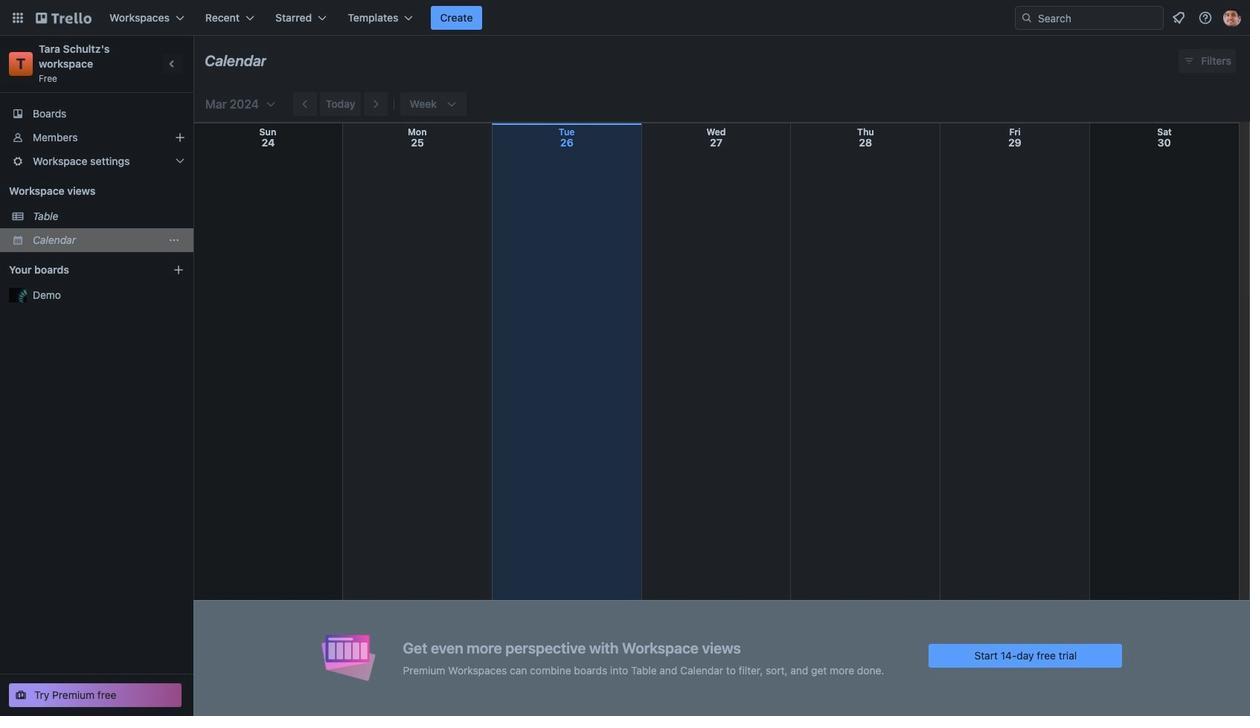 Task type: vqa. For each thing, say whether or not it's contained in the screenshot.
Your boards with 1 items ELEMENT
yes



Task type: locate. For each thing, give the bounding box(es) containing it.
search image
[[1021, 12, 1033, 24]]

0 notifications image
[[1170, 9, 1188, 27]]

primary element
[[0, 0, 1250, 36]]

None text field
[[205, 47, 267, 75]]

open information menu image
[[1198, 10, 1213, 25]]

workspace actions menu image
[[168, 234, 180, 246]]

your boards with 1 items element
[[9, 261, 150, 279]]

james peterson (jamespeterson93) image
[[1224, 9, 1241, 27]]



Task type: describe. For each thing, give the bounding box(es) containing it.
add board image
[[173, 264, 185, 276]]

back to home image
[[36, 6, 92, 30]]

workspace navigation collapse icon image
[[162, 54, 183, 74]]

Search field
[[1015, 6, 1164, 30]]



